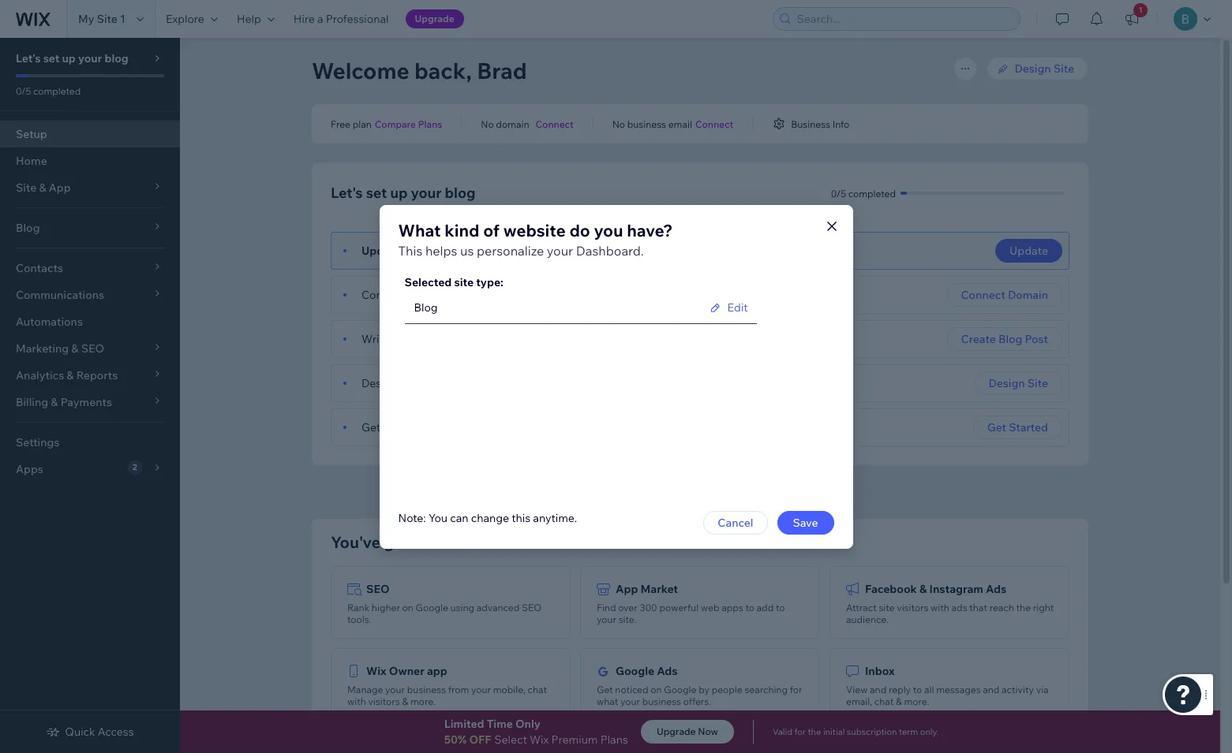 Task type: vqa. For each thing, say whether or not it's contained in the screenshot.
term
yes



Task type: locate. For each thing, give the bounding box(es) containing it.
0 horizontal spatial let's set up your blog
[[16, 51, 129, 66]]

2 horizontal spatial get
[[987, 421, 1007, 435]]

0 horizontal spatial 1
[[120, 12, 125, 26]]

1 horizontal spatial chat
[[875, 696, 894, 708]]

site down facebook
[[879, 602, 895, 614]]

2 horizontal spatial to
[[913, 684, 922, 696]]

your
[[78, 51, 102, 66], [411, 184, 442, 202], [547, 243, 573, 259], [403, 244, 427, 258], [392, 332, 415, 347], [400, 377, 423, 391], [597, 614, 617, 626], [385, 684, 405, 696], [471, 684, 491, 696], [621, 696, 640, 708]]

1 horizontal spatial up
[[390, 184, 408, 202]]

offers.
[[683, 696, 711, 708]]

get found on google
[[362, 421, 469, 435]]

ads
[[986, 583, 1007, 597], [657, 665, 678, 679]]

let's up 'setup'
[[16, 51, 41, 66]]

google right found
[[431, 421, 469, 435]]

website down anytime.
[[552, 533, 611, 553]]

create blog post button
[[947, 328, 1063, 351]]

on right found
[[416, 421, 429, 435]]

your down 'do'
[[547, 243, 573, 259]]

website up personalize
[[503, 220, 566, 240]]

get left found
[[362, 421, 381, 435]]

0 vertical spatial site
[[97, 12, 118, 26]]

save
[[793, 516, 818, 530]]

design site link
[[986, 57, 1089, 81]]

visitors inside manage your business from your mobile, chat with visitors & more.
[[368, 696, 400, 708]]

a left custom
[[408, 288, 414, 302]]

upgrade left now in the bottom right of the page
[[657, 726, 696, 738]]

advanced
[[477, 602, 520, 614]]

0/5 completed down info
[[831, 187, 896, 199]]

your right what
[[621, 696, 640, 708]]

1 vertical spatial completed
[[849, 187, 896, 199]]

& down the owner
[[402, 696, 408, 708]]

more
[[459, 533, 498, 553]]

business
[[627, 118, 666, 130], [407, 684, 446, 696], [642, 696, 681, 708]]

visitors down the owner
[[368, 696, 400, 708]]

completed inside sidebar 'element'
[[33, 85, 81, 97]]

1 vertical spatial set
[[366, 184, 387, 202]]

1 vertical spatial the
[[808, 727, 821, 738]]

the left right
[[1016, 602, 1031, 614]]

have?
[[627, 220, 673, 240]]

plans down what
[[601, 733, 628, 748]]

let's set up your blog down my
[[16, 51, 129, 66]]

a right hire
[[317, 12, 323, 26]]

1 vertical spatial a
[[408, 288, 414, 302]]

2 vertical spatial a
[[539, 533, 548, 553]]

up up what
[[390, 184, 408, 202]]

1 horizontal spatial more.
[[904, 696, 930, 708]]

2 more. from the left
[[904, 696, 930, 708]]

found
[[383, 421, 413, 435]]

up up "setup" "link"
[[62, 51, 76, 66]]

0 vertical spatial design site
[[1015, 62, 1074, 76]]

get inside get noticed on google by people searching for what your business offers.
[[597, 684, 613, 696]]

300
[[640, 602, 657, 614]]

google up noticed
[[616, 665, 655, 679]]

1 horizontal spatial no
[[612, 118, 625, 130]]

Search... field
[[792, 8, 1015, 30]]

0 horizontal spatial visitors
[[368, 696, 400, 708]]

the left initial at the right of page
[[808, 727, 821, 738]]

0 vertical spatial visitors
[[897, 602, 929, 614]]

blog up kind
[[445, 184, 476, 202]]

2 vertical spatial on
[[651, 684, 662, 696]]

0 vertical spatial wix
[[366, 665, 387, 679]]

1 vertical spatial plans
[[601, 733, 628, 748]]

your left site.
[[597, 614, 617, 626]]

design site inside button
[[989, 377, 1048, 391]]

and left 'activity'
[[983, 684, 1000, 696]]

1 horizontal spatial let's set up your blog
[[331, 184, 476, 202]]

1 horizontal spatial ads
[[986, 583, 1007, 597]]

wix inside limited time only 50% off select wix premium plans
[[530, 733, 549, 748]]

can
[[450, 511, 469, 525]]

business info button
[[772, 117, 850, 131]]

no left email
[[612, 118, 625, 130]]

update inside button
[[1010, 244, 1048, 258]]

0 vertical spatial set
[[43, 51, 59, 66]]

upgrade for upgrade now
[[657, 726, 696, 738]]

quick access button
[[46, 726, 134, 740]]

1 more. from the left
[[410, 696, 436, 708]]

on
[[416, 421, 429, 435], [402, 602, 414, 614], [651, 684, 662, 696]]

attract
[[846, 602, 877, 614]]

on right higher
[[402, 602, 414, 614]]

your down my
[[78, 51, 102, 66]]

your down the owner
[[385, 684, 405, 696]]

blog inside sidebar 'element'
[[105, 51, 129, 66]]

0/5 up 'setup'
[[16, 85, 31, 97]]

ads
[[952, 602, 968, 614]]

1 vertical spatial ads
[[657, 665, 678, 679]]

1 update from the left
[[362, 244, 401, 258]]

0/5 completed up 'setup'
[[16, 85, 81, 97]]

add
[[757, 602, 774, 614]]

1 vertical spatial visitors
[[368, 696, 400, 708]]

initial
[[823, 727, 845, 738]]

business inside get noticed on google by people searching for what your business offers.
[[642, 696, 681, 708]]

0 horizontal spatial on
[[402, 602, 414, 614]]

home
[[16, 154, 47, 168]]

site inside attract site visitors with ads that reach the right audience.
[[879, 602, 895, 614]]

for
[[790, 684, 803, 696], [795, 727, 806, 738]]

your left first
[[392, 332, 415, 347]]

design site button
[[975, 372, 1063, 396]]

inbox
[[865, 665, 895, 679]]

on for found
[[416, 421, 429, 435]]

0 horizontal spatial seo
[[366, 583, 390, 597]]

1 vertical spatial upgrade
[[657, 726, 696, 738]]

1 horizontal spatial get
[[597, 684, 613, 696]]

get left started
[[987, 421, 1007, 435]]

more. up term
[[904, 696, 930, 708]]

than
[[502, 533, 536, 553]]

None field
[[409, 292, 709, 323]]

0/5 down info
[[831, 187, 846, 199]]

1 horizontal spatial &
[[896, 696, 902, 708]]

visitors down facebook
[[897, 602, 929, 614]]

business down the google ads
[[642, 696, 681, 708]]

1 no from the left
[[481, 118, 494, 130]]

design site
[[1015, 62, 1074, 76], [989, 377, 1048, 391]]

free
[[331, 118, 351, 130]]

1 horizontal spatial wix
[[530, 733, 549, 748]]

up inside sidebar 'element'
[[62, 51, 76, 66]]

plans right the compare
[[418, 118, 442, 130]]

0 horizontal spatial completed
[[33, 85, 81, 97]]

to left add
[[746, 602, 755, 614]]

to right add
[[776, 602, 785, 614]]

your inside sidebar 'element'
[[78, 51, 102, 66]]

1 vertical spatial design site
[[989, 377, 1048, 391]]

0/5 completed
[[16, 85, 81, 97], [831, 187, 896, 199]]

1 horizontal spatial upgrade
[[657, 726, 696, 738]]

0 horizontal spatial plans
[[418, 118, 442, 130]]

this
[[398, 243, 423, 259]]

site for attract
[[879, 602, 895, 614]]

0 horizontal spatial chat
[[528, 684, 547, 696]]

1 horizontal spatial site
[[879, 602, 895, 614]]

rank
[[347, 602, 370, 614]]

on inside rank higher on google using advanced seo tools.
[[402, 602, 414, 614]]

get left noticed
[[597, 684, 613, 696]]

for right the 'valid'
[[795, 727, 806, 738]]

& right facebook
[[920, 583, 927, 597]]

chat right 'mobile,'
[[528, 684, 547, 696]]

write
[[362, 332, 390, 347]]

1 horizontal spatial a
[[408, 288, 414, 302]]

on down the google ads
[[651, 684, 662, 696]]

0 horizontal spatial no
[[481, 118, 494, 130]]

2 update from the left
[[1010, 244, 1048, 258]]

more. down app at the left
[[410, 696, 436, 708]]

0 vertical spatial let's
[[16, 51, 41, 66]]

1 horizontal spatial site
[[1028, 377, 1048, 391]]

google inside rank higher on google using advanced seo tools.
[[416, 602, 448, 614]]

1 vertical spatial for
[[795, 727, 806, 738]]

0 horizontal spatial connect link
[[536, 117, 574, 131]]

my
[[78, 12, 94, 26]]

let's set up your blog
[[16, 51, 129, 66], [331, 184, 476, 202]]

0 horizontal spatial to
[[746, 602, 755, 614]]

chat right email,
[[875, 696, 894, 708]]

2 horizontal spatial on
[[651, 684, 662, 696]]

domain
[[496, 118, 529, 130], [458, 288, 496, 302]]

1 horizontal spatial 0/5 completed
[[831, 187, 896, 199]]

1 horizontal spatial on
[[416, 421, 429, 435]]

what kind of website do you have? this helps us personalize your dashboard.
[[398, 220, 673, 259]]

to left all
[[913, 684, 922, 696]]

a right than
[[539, 533, 548, 553]]

1 vertical spatial site
[[879, 602, 895, 614]]

1 horizontal spatial connect link
[[695, 117, 734, 131]]

set down free plan compare plans
[[366, 184, 387, 202]]

0 horizontal spatial 0/5 completed
[[16, 85, 81, 97]]

email,
[[846, 696, 872, 708]]

blog down my site 1
[[105, 51, 129, 66]]

0 horizontal spatial update
[[362, 244, 401, 258]]

1 horizontal spatial to
[[776, 602, 785, 614]]

from
[[448, 684, 469, 696]]

and down the "inbox"
[[870, 684, 887, 696]]

domain right custom
[[458, 288, 496, 302]]

no down brad
[[481, 118, 494, 130]]

set up 'setup'
[[43, 51, 59, 66]]

1 vertical spatial on
[[402, 602, 414, 614]]

let's set up your blog up what
[[331, 184, 476, 202]]

1 horizontal spatial visitors
[[897, 602, 929, 614]]

over
[[618, 602, 638, 614]]

2 no from the left
[[612, 118, 625, 130]]

website down first
[[426, 377, 466, 391]]

for right searching at bottom right
[[790, 684, 803, 696]]

completed down info
[[849, 187, 896, 199]]

0 vertical spatial 0/5
[[16, 85, 31, 97]]

you
[[429, 511, 448, 525]]

business inside manage your business from your mobile, chat with visitors & more.
[[407, 684, 446, 696]]

visitors inside attract site visitors with ads that reach the right audience.
[[897, 602, 929, 614]]

upgrade for upgrade
[[415, 13, 455, 24]]

email
[[668, 118, 692, 130]]

0 vertical spatial upgrade
[[415, 13, 455, 24]]

0 horizontal spatial ads
[[657, 665, 678, 679]]

0 vertical spatial the
[[1016, 602, 1031, 614]]

selected
[[405, 275, 452, 289]]

0 horizontal spatial and
[[870, 684, 887, 696]]

no for no business email connect
[[612, 118, 625, 130]]

2 horizontal spatial &
[[920, 583, 927, 597]]

a
[[317, 12, 323, 26], [408, 288, 414, 302], [539, 533, 548, 553]]

0 vertical spatial up
[[62, 51, 76, 66]]

with inside attract site visitors with ads that reach the right audience.
[[931, 602, 950, 614]]

ads up reach
[[986, 583, 1007, 597]]

1 vertical spatial site
[[1054, 62, 1074, 76]]

1 connect link from the left
[[536, 117, 574, 131]]

1 inside button
[[1139, 5, 1143, 15]]

google for found
[[431, 421, 469, 435]]

0 vertical spatial on
[[416, 421, 429, 435]]

more. inside view and reply to all messages and activity via email, chat & more.
[[904, 696, 930, 708]]

1 vertical spatial 0/5
[[831, 187, 846, 199]]

1 horizontal spatial seo
[[522, 602, 542, 614]]

1 vertical spatial seo
[[522, 602, 542, 614]]

1 vertical spatial let's
[[331, 184, 363, 202]]

0 vertical spatial ads
[[986, 583, 1007, 597]]

0 horizontal spatial the
[[808, 727, 821, 738]]

0 horizontal spatial let's
[[16, 51, 41, 66]]

upgrade up "back,"
[[415, 13, 455, 24]]

a for professional
[[317, 12, 323, 26]]

let's down free
[[331, 184, 363, 202]]

2 vertical spatial site
[[1028, 377, 1048, 391]]

0 horizontal spatial 0/5
[[16, 85, 31, 97]]

time
[[487, 718, 513, 732]]

get inside button
[[987, 421, 1007, 435]]

1 horizontal spatial plans
[[601, 733, 628, 748]]

compare
[[375, 118, 416, 130]]

automations
[[16, 315, 83, 329]]

0 vertical spatial 0/5 completed
[[16, 85, 81, 97]]

website inside what kind of website do you have? this helps us personalize your dashboard.
[[503, 220, 566, 240]]

0 vertical spatial a
[[317, 12, 323, 26]]

site left "type:"
[[454, 275, 474, 289]]

upgrade button
[[405, 9, 464, 28]]

seo up higher
[[366, 583, 390, 597]]

connect
[[536, 118, 574, 130], [695, 118, 734, 130], [362, 288, 406, 302], [961, 288, 1006, 302]]

0 horizontal spatial wix
[[366, 665, 387, 679]]

you
[[594, 220, 623, 240]]

mobile,
[[493, 684, 526, 696]]

1 horizontal spatial let's
[[331, 184, 363, 202]]

the
[[1016, 602, 1031, 614], [808, 727, 821, 738]]

0 horizontal spatial get
[[362, 421, 381, 435]]

plan
[[353, 118, 372, 130]]

messages
[[936, 684, 981, 696]]

0 vertical spatial let's set up your blog
[[16, 51, 129, 66]]

update up domain
[[1010, 244, 1048, 258]]

help button
[[227, 0, 284, 38]]

0 horizontal spatial &
[[402, 696, 408, 708]]

google left using
[[416, 602, 448, 614]]

domain down brad
[[496, 118, 529, 130]]

blog left 'us'
[[430, 244, 454, 258]]

note: you can change this anytime.
[[398, 511, 577, 525]]

completed up 'setup'
[[33, 85, 81, 97]]

2 connect link from the left
[[695, 117, 734, 131]]

find
[[597, 602, 616, 614]]

0 horizontal spatial a
[[317, 12, 323, 26]]

people
[[712, 684, 743, 696]]

more.
[[410, 696, 436, 708], [904, 696, 930, 708]]

0 vertical spatial completed
[[33, 85, 81, 97]]

1 horizontal spatial and
[[983, 684, 1000, 696]]

1 and from the left
[[870, 684, 887, 696]]

personalize
[[477, 243, 544, 259]]

upgrade
[[415, 13, 455, 24], [657, 726, 696, 738]]

dashboard.
[[576, 243, 644, 259]]

a inside "link"
[[317, 12, 323, 26]]

more. inside manage your business from your mobile, chat with visitors & more.
[[410, 696, 436, 708]]

no domain connect
[[481, 118, 574, 130]]

chat
[[528, 684, 547, 696], [875, 696, 894, 708]]

web
[[701, 602, 720, 614]]

app
[[427, 665, 447, 679]]

help
[[237, 12, 261, 26]]

settings
[[16, 436, 60, 450]]

1 vertical spatial up
[[390, 184, 408, 202]]

on for noticed
[[651, 684, 662, 696]]

access
[[98, 726, 134, 740]]

on inside get noticed on google by people searching for what your business offers.
[[651, 684, 662, 696]]

0 horizontal spatial site
[[454, 275, 474, 289]]

business down app at the left
[[407, 684, 446, 696]]

that
[[970, 602, 988, 614]]

& up term
[[896, 696, 902, 708]]

hire
[[293, 12, 315, 26]]

ads up get noticed on google by people searching for what your business offers. at bottom
[[657, 665, 678, 679]]

1 vertical spatial wix
[[530, 733, 549, 748]]

design inside button
[[989, 377, 1025, 391]]

tools.
[[347, 614, 371, 626]]

seo right advanced
[[522, 602, 542, 614]]

0 vertical spatial for
[[790, 684, 803, 696]]

1 horizontal spatial update
[[1010, 244, 1048, 258]]

let's
[[16, 51, 41, 66], [331, 184, 363, 202]]

helps
[[425, 243, 457, 259]]

get for get noticed on google by people searching for what your business offers.
[[597, 684, 613, 696]]

0 horizontal spatial with
[[347, 696, 366, 708]]

1 horizontal spatial 0/5
[[831, 187, 846, 199]]

1 horizontal spatial the
[[1016, 602, 1031, 614]]

connect domain button
[[947, 283, 1063, 307]]

0 vertical spatial website
[[503, 220, 566, 240]]

50%
[[444, 733, 467, 748]]

google left by
[[664, 684, 697, 696]]

update down what
[[362, 244, 401, 258]]

save button
[[777, 511, 834, 535]]

wix down only
[[530, 733, 549, 748]]

wix up manage
[[366, 665, 387, 679]]

google inside get noticed on google by people searching for what your business offers.
[[664, 684, 697, 696]]

0/5
[[16, 85, 31, 97], [831, 187, 846, 199]]

upgrade now
[[657, 726, 718, 738]]

1 vertical spatial with
[[347, 696, 366, 708]]

update button
[[996, 239, 1063, 263]]



Task type: describe. For each thing, give the bounding box(es) containing it.
my site 1
[[78, 12, 125, 26]]

0/5 inside sidebar 'element'
[[16, 85, 31, 97]]

view and reply to all messages and activity via email, chat & more.
[[846, 684, 1049, 708]]

manage
[[347, 684, 383, 696]]

hire a professional link
[[284, 0, 398, 38]]

activity
[[1002, 684, 1034, 696]]

with inside manage your business from your mobile, chat with visitors & more.
[[347, 696, 366, 708]]

chat inside view and reply to all messages and activity via email, chat & more.
[[875, 696, 894, 708]]

type
[[456, 244, 480, 258]]

your right from
[[471, 684, 491, 696]]

what
[[597, 696, 618, 708]]

0 vertical spatial domain
[[496, 118, 529, 130]]

reach
[[990, 602, 1014, 614]]

manage your business from your mobile, chat with visitors & more.
[[347, 684, 547, 708]]

apps
[[722, 602, 743, 614]]

started
[[1009, 421, 1048, 435]]

plans inside limited time only 50% off select wix premium plans
[[601, 733, 628, 748]]

get started
[[987, 421, 1048, 435]]

facebook
[[865, 583, 917, 597]]

explore
[[166, 12, 204, 26]]

& inside view and reply to all messages and activity via email, chat & more.
[[896, 696, 902, 708]]

2 vertical spatial website
[[552, 533, 611, 553]]

let's set up your blog inside sidebar 'element'
[[16, 51, 129, 66]]

seo inside rank higher on google using advanced seo tools.
[[522, 602, 542, 614]]

cancel button
[[704, 511, 768, 535]]

get noticed on google by people searching for what your business offers.
[[597, 684, 803, 708]]

1 vertical spatial website
[[426, 377, 466, 391]]

valid for the initial subscription term only.
[[773, 727, 939, 738]]

on for higher
[[402, 602, 414, 614]]

2 horizontal spatial a
[[539, 533, 548, 553]]

no for no domain connect
[[481, 118, 494, 130]]

custom
[[417, 288, 455, 302]]

0/5 completed inside sidebar 'element'
[[16, 85, 81, 97]]

you've
[[331, 533, 381, 553]]

1 vertical spatial let's set up your blog
[[331, 184, 476, 202]]

your inside what kind of website do you have? this helps us personalize your dashboard.
[[547, 243, 573, 259]]

edit button
[[709, 300, 752, 315]]

update for update your blog type
[[362, 244, 401, 258]]

create blog post
[[961, 332, 1048, 347]]

valid
[[773, 727, 793, 738]]

searching
[[745, 684, 788, 696]]

all
[[924, 684, 934, 696]]

google for higher
[[416, 602, 448, 614]]

connect domain
[[961, 288, 1048, 302]]

get for get started
[[987, 421, 1007, 435]]

site inside button
[[1028, 377, 1048, 391]]

home link
[[0, 148, 180, 174]]

reply
[[889, 684, 911, 696]]

& inside manage your business from your mobile, chat with visitors & more.
[[402, 696, 408, 708]]

right
[[1033, 602, 1054, 614]]

hire a professional
[[293, 12, 389, 26]]

business left email
[[627, 118, 666, 130]]

chat inside manage your business from your mobile, chat with visitors & more.
[[528, 684, 547, 696]]

upgrade now button
[[641, 721, 734, 744]]

brad
[[477, 57, 527, 84]]

welcome back, brad
[[312, 57, 527, 84]]

now
[[698, 726, 718, 738]]

view
[[846, 684, 868, 696]]

term
[[899, 727, 918, 738]]

note:
[[398, 511, 426, 525]]

for inside get noticed on google by people searching for what your business offers.
[[790, 684, 803, 696]]

free plan compare plans
[[331, 118, 442, 130]]

post
[[466, 332, 490, 347]]

us
[[460, 243, 474, 259]]

subscription
[[847, 727, 897, 738]]

update for update
[[1010, 244, 1048, 258]]

1 horizontal spatial completed
[[849, 187, 896, 199]]

a for custom
[[408, 288, 414, 302]]

kind
[[445, 220, 480, 240]]

your inside "find over 300 powerful web apps to add to your site."
[[597, 614, 617, 626]]

0 vertical spatial plans
[[418, 118, 442, 130]]

automations link
[[0, 309, 180, 336]]

get started button
[[973, 416, 1063, 440]]

site for selected
[[454, 275, 474, 289]]

change
[[471, 511, 509, 525]]

blog right first
[[441, 332, 464, 347]]

0 vertical spatial seo
[[366, 583, 390, 597]]

premium
[[551, 733, 598, 748]]

owner
[[389, 665, 425, 679]]

2 horizontal spatial site
[[1054, 62, 1074, 76]]

no business email connect
[[612, 118, 734, 130]]

compare plans link
[[375, 117, 442, 131]]

attract site visitors with ads that reach the right audience.
[[846, 602, 1054, 626]]

by
[[699, 684, 710, 696]]

your down what
[[403, 244, 427, 258]]

your inside get noticed on google by people searching for what your business offers.
[[621, 696, 640, 708]]

off
[[469, 733, 491, 748]]

selected site type:
[[405, 275, 504, 289]]

let's inside sidebar 'element'
[[16, 51, 41, 66]]

set inside sidebar 'element'
[[43, 51, 59, 66]]

sidebar element
[[0, 38, 180, 754]]

to inside view and reply to all messages and activity via email, chat & more.
[[913, 684, 922, 696]]

first
[[418, 332, 438, 347]]

using
[[450, 602, 475, 614]]

setup
[[16, 127, 47, 141]]

1 vertical spatial domain
[[458, 288, 496, 302]]

connect inside button
[[961, 288, 1006, 302]]

anytime.
[[533, 511, 577, 525]]

info
[[833, 118, 850, 130]]

google for noticed
[[664, 684, 697, 696]]

the inside attract site visitors with ads that reach the right audience.
[[1016, 602, 1031, 614]]

connect link for no business email connect
[[695, 117, 734, 131]]

2 and from the left
[[983, 684, 1000, 696]]

app
[[616, 583, 638, 597]]

cancel
[[718, 516, 754, 530]]

google ads
[[616, 665, 678, 679]]

1 vertical spatial 0/5 completed
[[831, 187, 896, 199]]

your up get found on google
[[400, 377, 423, 391]]

site.
[[619, 614, 637, 626]]

your up what
[[411, 184, 442, 202]]

find over 300 powerful web apps to add to your site.
[[597, 602, 785, 626]]

quick access
[[65, 726, 134, 740]]

via
[[1036, 684, 1049, 696]]

got
[[384, 533, 410, 553]]

welcome
[[312, 57, 410, 84]]

edit
[[727, 300, 748, 315]]

professional
[[326, 12, 389, 26]]

back,
[[414, 57, 472, 84]]

get for get found on google
[[362, 421, 381, 435]]

you've got much more than a website
[[331, 533, 611, 553]]

this
[[512, 511, 531, 525]]

much
[[414, 533, 455, 553]]

connect link for no domain connect
[[536, 117, 574, 131]]

what
[[398, 220, 441, 240]]



